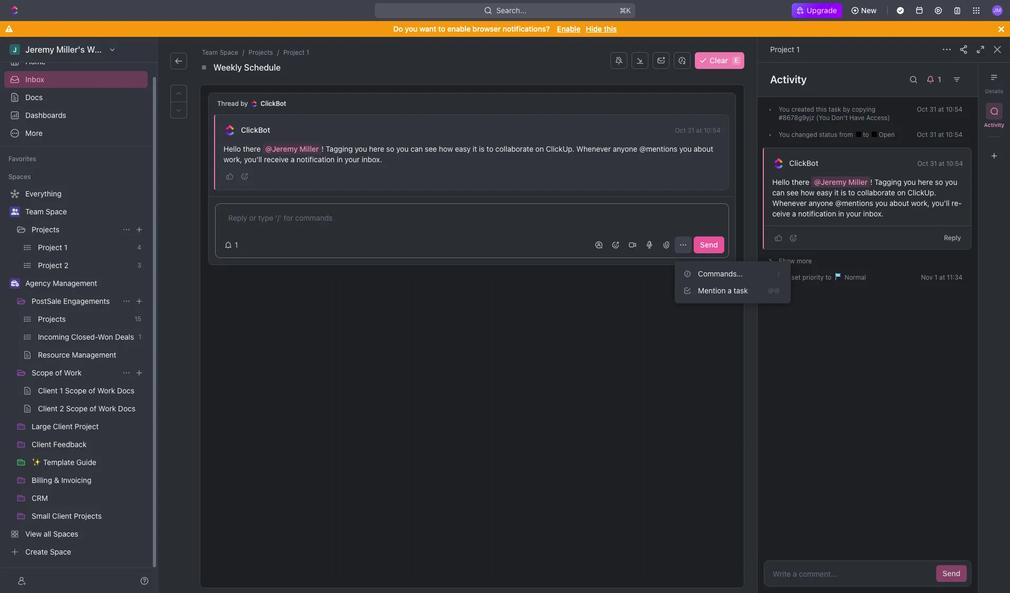 Task type: describe. For each thing, give the bounding box(es) containing it.
postsale
[[32, 297, 61, 306]]

! for ceive
[[871, 178, 873, 187]]

mention
[[699, 286, 726, 295]]

how for a
[[439, 145, 453, 154]]

in inside ! tagging you here so you can see how easy it is to collaborate on clickup. whenever anyone @mentions you about work, you'll re ceive a notification in your inbox.
[[839, 209, 845, 218]]

commands...
[[699, 270, 744, 279]]

clickbot inside button
[[241, 126, 270, 135]]

activity inside task sidebar navigation tab list
[[985, 122, 1005, 128]]

0 horizontal spatial by
[[241, 100, 248, 108]]

collaborate for a
[[496, 145, 534, 154]]

home link
[[4, 53, 148, 70]]

in inside ! tagging you here so you can see how easy it is to collaborate on clickup. whenever anyone @mentions you about work, you'll receive a notification in your inbox.
[[337, 155, 343, 164]]

re
[[952, 199, 962, 208]]

whenever for a
[[577, 145, 611, 154]]

0 horizontal spatial /
[[243, 49, 245, 56]]

on for ceive
[[898, 188, 906, 197]]

reply
[[945, 234, 962, 242]]

at for changed status from
[[939, 131, 945, 139]]

clear
[[710, 56, 729, 65]]

access)
[[867, 114, 891, 122]]

weekly schedule link
[[212, 61, 283, 74]]

clickbot inside task sidebar content section
[[790, 159, 819, 168]]

reply button
[[940, 232, 966, 245]]

notifications?
[[503, 24, 550, 33]]

1 horizontal spatial send button
[[937, 566, 967, 583]]

hello there for ceive
[[773, 178, 812, 187]]

work, for ceive
[[912, 199, 930, 208]]

ceive
[[773, 199, 962, 218]]

1 horizontal spatial project
[[771, 45, 795, 54]]

this inside you created this task by copying #8678g9yjz (you don't have access)
[[816, 106, 827, 113]]

from
[[840, 131, 854, 139]]

projects inside tree
[[32, 225, 60, 234]]

you for set priority to
[[779, 274, 790, 282]]

#8678g9yjz
[[779, 114, 815, 122]]

docs
[[25, 93, 43, 102]]

about for a
[[694, 145, 714, 154]]

details
[[986, 88, 1004, 94]]

clickbot button
[[241, 126, 271, 135]]

dashboards
[[25, 111, 66, 120]]

browser
[[473, 24, 501, 33]]

(you
[[817, 114, 830, 122]]

whenever for ceive
[[773, 199, 807, 208]]

agency management
[[25, 279, 97, 288]]

tree inside sidebar navigation
[[4, 186, 148, 561]]

set
[[792, 274, 801, 282]]

weekly
[[214, 63, 242, 72]]

0 vertical spatial send button
[[694, 237, 725, 254]]

upgrade link
[[793, 3, 843, 18]]

0 horizontal spatial this
[[604, 24, 617, 33]]

agency
[[25, 279, 51, 288]]

receive
[[264, 155, 289, 164]]

do you want to enable browser notifications? enable hide this
[[394, 24, 617, 33]]

dashboards link
[[4, 107, 148, 124]]

! tagging you here so you can see how easy it is to collaborate on clickup. whenever anyone @mentions you about work, you'll receive a notification in your inbox.
[[224, 145, 716, 164]]

open
[[878, 131, 895, 139]]

do
[[394, 24, 403, 33]]

work
[[64, 369, 82, 378]]

so for ceive
[[936, 178, 944, 187]]

your inside ! tagging you here so you can see how easy it is to collaborate on clickup. whenever anyone @mentions you about work, you'll receive a notification in your inbox.
[[345, 155, 360, 164]]

hello there for a
[[224, 145, 263, 154]]

easy for a
[[455, 145, 471, 154]]

1 button
[[220, 237, 245, 254]]

work, for a
[[224, 155, 242, 164]]

space for team space / projects / project 1
[[220, 49, 238, 56]]

hide
[[586, 24, 602, 33]]

0 horizontal spatial project
[[284, 49, 305, 56]]

created
[[792, 106, 815, 113]]

is for ceive
[[841, 188, 847, 197]]

e
[[735, 56, 739, 64]]

clickup. for ceive
[[908, 188, 937, 197]]

favorites button
[[4, 153, 40, 166]]

on for a
[[536, 145, 544, 154]]

scope of work link
[[32, 365, 118, 382]]

priority
[[803, 274, 824, 282]]

user group image
[[11, 209, 19, 215]]

enable
[[557, 24, 581, 33]]

don't
[[832, 114, 848, 122]]

nov 1 at 11:34
[[922, 274, 963, 282]]

scope
[[32, 369, 53, 378]]

how for ceive
[[801, 188, 815, 197]]

it for a
[[473, 145, 477, 154]]

task inside you created this task by copying #8678g9yjz (you don't have access)
[[829, 106, 842, 113]]

have
[[850, 114, 865, 122]]

there for ceive
[[792, 178, 810, 187]]

of
[[55, 369, 62, 378]]

! for a
[[322, 145, 324, 154]]

to inside ! tagging you here so you can see how easy it is to collaborate on clickup. whenever anyone @mentions you about work, you'll re ceive a notification in your inbox.
[[849, 188, 856, 197]]

team for team space / projects / project 1
[[202, 49, 218, 56]]

scope of work
[[32, 369, 82, 378]]

0 horizontal spatial send
[[701, 241, 718, 250]]

team space
[[25, 207, 67, 216]]

status
[[820, 131, 838, 139]]

you'll for a
[[244, 155, 262, 164]]

0 vertical spatial clickbot
[[261, 100, 286, 108]]

new button
[[847, 2, 884, 19]]

weekly schedule
[[214, 63, 281, 72]]

here for ceive
[[918, 178, 934, 187]]

project 1
[[771, 45, 800, 54]]

0 vertical spatial projects
[[249, 49, 273, 56]]

you'll for ceive
[[932, 199, 950, 208]]



Task type: vqa. For each thing, say whether or not it's contained in the screenshot.
2nd Added from the top
no



Task type: locate. For each thing, give the bounding box(es) containing it.
task sidebar navigation tab list
[[983, 69, 1007, 165]]

can
[[411, 145, 423, 154], [773, 188, 785, 197]]

by right thread
[[241, 100, 248, 108]]

inbox
[[25, 75, 44, 84]]

1 vertical spatial team space link
[[25, 204, 146, 221]]

there for a
[[243, 145, 261, 154]]

how inside ! tagging you here so you can see how easy it is to collaborate on clickup. whenever anyone @mentions you about work, you'll receive a notification in your inbox.
[[439, 145, 453, 154]]

1 vertical spatial on
[[898, 188, 906, 197]]

0 horizontal spatial see
[[425, 145, 437, 154]]

1 vertical spatial whenever
[[773, 199, 807, 208]]

projects down "team space"
[[32, 225, 60, 234]]

collaborate
[[496, 145, 534, 154], [858, 188, 896, 197]]

activity
[[771, 73, 807, 85], [985, 122, 1005, 128]]

work, left re
[[912, 199, 930, 208]]

favorites
[[8, 155, 36, 163]]

anyone for ceive
[[809, 199, 834, 208]]

0 vertical spatial projects link
[[247, 47, 275, 58]]

0 vertical spatial space
[[220, 49, 238, 56]]

team space / projects / project 1
[[202, 49, 309, 56]]

1 vertical spatial so
[[936, 178, 944, 187]]

0 vertical spatial @mentions
[[640, 145, 678, 154]]

tagging for a
[[326, 145, 353, 154]]

you created this task by copying #8678g9yjz (you don't have access)
[[779, 106, 891, 122]]

2 you from the top
[[779, 131, 790, 139]]

task sidebar content section
[[758, 63, 979, 594]]

spaces
[[8, 173, 31, 181]]

@@
[[769, 287, 780, 295]]

you for changed status from
[[779, 131, 790, 139]]

0 horizontal spatial your
[[345, 155, 360, 164]]

0 horizontal spatial anyone
[[613, 145, 638, 154]]

in
[[337, 155, 343, 164], [839, 209, 845, 218]]

collaborate for ceive
[[858, 188, 896, 197]]

a inside ! tagging you here so you can see how easy it is to collaborate on clickup. whenever anyone @mentions you about work, you'll re ceive a notification in your inbox.
[[793, 209, 797, 218]]

0 horizontal spatial project 1 link
[[281, 47, 312, 58]]

1 horizontal spatial anyone
[[809, 199, 834, 208]]

business time image
[[11, 281, 19, 287]]

oct
[[918, 106, 928, 113], [675, 127, 686, 135], [918, 131, 928, 139], [918, 160, 929, 168]]

this
[[604, 24, 617, 33], [816, 106, 827, 113]]

clickbot up clickbot button on the left top
[[261, 100, 286, 108]]

3 you from the top
[[779, 274, 790, 282]]

! tagging you here so you can see how easy it is to collaborate on clickup. whenever anyone @mentions you about work, you'll re ceive a notification in your inbox.
[[773, 178, 962, 218]]

on
[[536, 145, 544, 154], [898, 188, 906, 197]]

task up the don't
[[829, 106, 842, 113]]

1 horizontal spatial this
[[816, 106, 827, 113]]

you
[[779, 106, 790, 113], [779, 131, 790, 139], [779, 274, 790, 282]]

here
[[369, 145, 384, 154], [918, 178, 934, 187]]

clickup. inside ! tagging you here so you can see how easy it is to collaborate on clickup. whenever anyone @mentions you about work, you'll re ceive a notification in your inbox.
[[908, 188, 937, 197]]

clickbot down thread by
[[241, 126, 270, 135]]

0 horizontal spatial tagging
[[326, 145, 353, 154]]

1 horizontal spatial project 1 link
[[771, 45, 800, 54]]

postsale engagements link
[[32, 293, 118, 310]]

1 vertical spatial collaborate
[[858, 188, 896, 197]]

agency management link
[[25, 275, 146, 292]]

sidebar navigation
[[0, 37, 158, 594]]

inbox. inside ! tagging you here so you can see how easy it is to collaborate on clickup. whenever anyone @mentions you about work, you'll re ceive a notification in your inbox.
[[864, 209, 884, 218]]

team space link
[[200, 47, 240, 58], [25, 204, 146, 221]]

clickup.
[[546, 145, 575, 154], [908, 188, 937, 197]]

send button
[[694, 237, 725, 254], [937, 566, 967, 583]]

/ up @@
[[778, 270, 780, 278]]

0 vertical spatial how
[[439, 145, 453, 154]]

2 vertical spatial clickbot
[[790, 159, 819, 168]]

0 vertical spatial here
[[369, 145, 384, 154]]

1 inside button
[[235, 241, 238, 250]]

space inside tree
[[46, 207, 67, 216]]

there down the changed on the top right
[[792, 178, 810, 187]]

0 vertical spatial this
[[604, 24, 617, 33]]

1 horizontal spatial work,
[[912, 199, 930, 208]]

/ up schedule
[[277, 49, 279, 56]]

your inside ! tagging you here so you can see how easy it is to collaborate on clickup. whenever anyone @mentions you about work, you'll re ceive a notification in your inbox.
[[847, 209, 862, 218]]

0 vertical spatial whenever
[[577, 145, 611, 154]]

1 vertical spatial you'll
[[932, 199, 950, 208]]

1 horizontal spatial is
[[841, 188, 847, 197]]

1 vertical spatial anyone
[[809, 199, 834, 208]]

0 horizontal spatial inbox.
[[362, 155, 382, 164]]

tree
[[4, 186, 148, 561]]

space up weekly
[[220, 49, 238, 56]]

about for ceive
[[890, 199, 910, 208]]

1 horizontal spatial clickup.
[[908, 188, 937, 197]]

there inside task sidebar content section
[[792, 178, 810, 187]]

you
[[405, 24, 418, 33], [355, 145, 367, 154], [397, 145, 409, 154], [680, 145, 692, 154], [904, 178, 916, 187], [946, 178, 958, 187], [876, 199, 888, 208]]

1 you from the top
[[779, 106, 790, 113]]

1 horizontal spatial projects link
[[247, 47, 275, 58]]

0 vertical spatial easy
[[455, 145, 471, 154]]

whenever
[[577, 145, 611, 154], [773, 199, 807, 208]]

1 vertical spatial work,
[[912, 199, 930, 208]]

0 horizontal spatial projects
[[32, 225, 60, 234]]

activity down project 1
[[771, 73, 807, 85]]

1 vertical spatial team
[[25, 207, 44, 216]]

to inside ! tagging you here so you can see how easy it is to collaborate on clickup. whenever anyone @mentions you about work, you'll receive a notification in your inbox.
[[487, 145, 494, 154]]

to
[[439, 24, 446, 33], [864, 131, 871, 139], [487, 145, 494, 154], [849, 188, 856, 197], [826, 274, 832, 282]]

is inside ! tagging you here so you can see how easy it is to collaborate on clickup. whenever anyone @mentions you about work, you'll receive a notification in your inbox.
[[479, 145, 485, 154]]

1 vertical spatial projects
[[32, 225, 60, 234]]

tagging for ceive
[[875, 178, 902, 187]]

1 horizontal spatial activity
[[985, 122, 1005, 128]]

anyone for a
[[613, 145, 638, 154]]

you'll inside ! tagging you here so you can see how easy it is to collaborate on clickup. whenever anyone @mentions you about work, you'll re ceive a notification in your inbox.
[[932, 199, 950, 208]]

@mentions for ceive
[[836, 199, 874, 208]]

about inside ! tagging you here so you can see how easy it is to collaborate on clickup. whenever anyone @mentions you about work, you'll re ceive a notification in your inbox.
[[890, 199, 910, 208]]

0 horizontal spatial about
[[694, 145, 714, 154]]

here inside ! tagging you here so you can see how easy it is to collaborate on clickup. whenever anyone @mentions you about work, you'll receive a notification in your inbox.
[[369, 145, 384, 154]]

0 vertical spatial tagging
[[326, 145, 353, 154]]

1 vertical spatial clickup.
[[908, 188, 937, 197]]

you left the changed on the top right
[[779, 131, 790, 139]]

you'll left receive
[[244, 155, 262, 164]]

how
[[439, 145, 453, 154], [801, 188, 815, 197]]

@mentions
[[640, 145, 678, 154], [836, 199, 874, 208]]

1 vertical spatial tagging
[[875, 178, 902, 187]]

space right the user group image
[[46, 207, 67, 216]]

notification inside ! tagging you here so you can see how easy it is to collaborate on clickup. whenever anyone @mentions you about work, you'll receive a notification in your inbox.
[[297, 155, 335, 164]]

collaborate inside ! tagging you here so you can see how easy it is to collaborate on clickup. whenever anyone @mentions you about work, you'll receive a notification in your inbox.
[[496, 145, 534, 154]]

⌘k
[[620, 6, 631, 15]]

/ up weekly schedule
[[243, 49, 245, 56]]

1 vertical spatial task
[[734, 286, 748, 295]]

easy inside ! tagging you here so you can see how easy it is to collaborate on clickup. whenever anyone @mentions you about work, you'll re ceive a notification in your inbox.
[[817, 188, 833, 197]]

0 horizontal spatial team
[[25, 207, 44, 216]]

0 vertical spatial hello
[[224, 145, 241, 154]]

tagging inside ! tagging you here so you can see how easy it is to collaborate on clickup. whenever anyone @mentions you about work, you'll re ceive a notification in your inbox.
[[875, 178, 902, 187]]

hello there down the changed on the top right
[[773, 178, 812, 187]]

1 horizontal spatial hello
[[773, 178, 790, 187]]

0 horizontal spatial @mentions
[[640, 145, 678, 154]]

0 horizontal spatial space
[[46, 207, 67, 216]]

0 vertical spatial so
[[386, 145, 395, 154]]

hello inside task sidebar content section
[[773, 178, 790, 187]]

you'll left re
[[932, 199, 950, 208]]

changed status from
[[790, 131, 855, 139]]

postsale engagements
[[32, 297, 110, 306]]

tree containing team space
[[4, 186, 148, 561]]

0 vertical spatial activity
[[771, 73, 807, 85]]

can for ceive
[[773, 188, 785, 197]]

there
[[243, 145, 261, 154], [792, 178, 810, 187]]

team inside sidebar navigation
[[25, 207, 44, 216]]

so
[[386, 145, 395, 154], [936, 178, 944, 187]]

this up (you
[[816, 106, 827, 113]]

is inside ! tagging you here so you can see how easy it is to collaborate on clickup. whenever anyone @mentions you about work, you'll re ceive a notification in your inbox.
[[841, 188, 847, 197]]

see
[[425, 145, 437, 154], [787, 188, 799, 197]]

space for team space
[[46, 207, 67, 216]]

it for ceive
[[835, 188, 839, 197]]

here for a
[[369, 145, 384, 154]]

hello for ceive
[[773, 178, 790, 187]]

0 vertical spatial is
[[479, 145, 485, 154]]

@mentions inside ! tagging you here so you can see how easy it is to collaborate on clickup. whenever anyone @mentions you about work, you'll receive a notification in your inbox.
[[640, 145, 678, 154]]

1 vertical spatial space
[[46, 207, 67, 216]]

11:34
[[947, 274, 963, 282]]

1 vertical spatial how
[[801, 188, 815, 197]]

whenever inside ! tagging you here so you can see how easy it is to collaborate on clickup. whenever anyone @mentions you about work, you'll re ceive a notification in your inbox.
[[773, 199, 807, 208]]

work, down clickbot button on the left top
[[224, 155, 242, 164]]

projects up schedule
[[249, 49, 273, 56]]

0 horizontal spatial work,
[[224, 155, 242, 164]]

@mentions for a
[[640, 145, 678, 154]]

0 vertical spatial you
[[779, 106, 790, 113]]

work, inside ! tagging you here so you can see how easy it is to collaborate on clickup. whenever anyone @mentions you about work, you'll re ceive a notification in your inbox.
[[912, 199, 930, 208]]

1 horizontal spatial send
[[943, 570, 961, 579]]

see inside ! tagging you here so you can see how easy it is to collaborate on clickup. whenever anyone @mentions you about work, you'll re ceive a notification in your inbox.
[[787, 188, 799, 197]]

1 horizontal spatial easy
[[817, 188, 833, 197]]

clickup. for a
[[546, 145, 575, 154]]

see for ceive
[[787, 188, 799, 197]]

1 horizontal spatial @mentions
[[836, 199, 874, 208]]

so for a
[[386, 145, 395, 154]]

inbox link
[[4, 71, 148, 88]]

0 horizontal spatial there
[[243, 145, 261, 154]]

anyone inside ! tagging you here so you can see how easy it is to collaborate on clickup. whenever anyone @mentions you about work, you'll receive a notification in your inbox.
[[613, 145, 638, 154]]

hello there down clickbot button on the left top
[[224, 145, 263, 154]]

want
[[420, 24, 437, 33]]

clickbot down the changed on the top right
[[790, 159, 819, 168]]

a inside ! tagging you here so you can see how easy it is to collaborate on clickup. whenever anyone @mentions you about work, you'll receive a notification in your inbox.
[[291, 155, 295, 164]]

team for team space
[[25, 207, 44, 216]]

1 vertical spatial projects link
[[32, 222, 118, 238]]

31
[[930, 106, 937, 113], [688, 127, 695, 135], [930, 131, 937, 139], [931, 160, 938, 168]]

0 vertical spatial team space link
[[200, 47, 240, 58]]

projects link down "team space"
[[32, 222, 118, 238]]

there down clickbot button on the left top
[[243, 145, 261, 154]]

it inside ! tagging you here so you can see how easy it is to collaborate on clickup. whenever anyone @mentions you about work, you'll re ceive a notification in your inbox.
[[835, 188, 839, 197]]

0 horizontal spatial !
[[322, 145, 324, 154]]

project 1 link down the upgrade link
[[771, 45, 800, 54]]

can for a
[[411, 145, 423, 154]]

is for a
[[479, 145, 485, 154]]

home
[[25, 57, 45, 66]]

projects link up schedule
[[247, 47, 275, 58]]

a
[[291, 155, 295, 164], [793, 209, 797, 218], [728, 286, 732, 295]]

nov
[[922, 274, 933, 282]]

hello there
[[224, 145, 263, 154], [773, 178, 812, 187]]

normal
[[843, 274, 867, 282]]

work,
[[224, 155, 242, 164], [912, 199, 930, 208]]

management
[[53, 279, 97, 288]]

anyone inside ! tagging you here so you can see how easy it is to collaborate on clickup. whenever anyone @mentions you about work, you'll re ceive a notification in your inbox.
[[809, 199, 834, 208]]

enable
[[448, 24, 471, 33]]

notification inside ! tagging you here so you can see how easy it is to collaborate on clickup. whenever anyone @mentions you about work, you'll re ceive a notification in your inbox.
[[799, 209, 837, 218]]

hello there inside task sidebar content section
[[773, 178, 812, 187]]

task
[[829, 106, 842, 113], [734, 286, 748, 295]]

project 1 link up weekly schedule link
[[281, 47, 312, 58]]

easy
[[455, 145, 471, 154], [817, 188, 833, 197]]

0 horizontal spatial it
[[473, 145, 477, 154]]

schedule
[[244, 63, 281, 72]]

hello for a
[[224, 145, 241, 154]]

set priority to
[[790, 274, 834, 282]]

2 horizontal spatial a
[[793, 209, 797, 218]]

team up weekly
[[202, 49, 218, 56]]

you inside you created this task by copying #8678g9yjz (you don't have access)
[[779, 106, 790, 113]]

it inside ! tagging you here so you can see how easy it is to collaborate on clickup. whenever anyone @mentions you about work, you'll receive a notification in your inbox.
[[473, 145, 477, 154]]

task down commands...
[[734, 286, 748, 295]]

docs link
[[4, 89, 148, 106]]

by inside you created this task by copying #8678g9yjz (you don't have access)
[[843, 106, 851, 113]]

2 vertical spatial a
[[728, 286, 732, 295]]

1 vertical spatial clickbot
[[241, 126, 270, 135]]

new
[[862, 6, 877, 15]]

work, inside ! tagging you here so you can see how easy it is to collaborate on clickup. whenever anyone @mentions you about work, you'll receive a notification in your inbox.
[[224, 155, 242, 164]]

collaborate inside ! tagging you here so you can see how easy it is to collaborate on clickup. whenever anyone @mentions you about work, you'll re ceive a notification in your inbox.
[[858, 188, 896, 197]]

here inside ! tagging you here so you can see how easy it is to collaborate on clickup. whenever anyone @mentions you about work, you'll re ceive a notification in your inbox.
[[918, 178, 934, 187]]

1 horizontal spatial team
[[202, 49, 218, 56]]

0 vertical spatial your
[[345, 155, 360, 164]]

1 vertical spatial !
[[871, 178, 873, 187]]

0 horizontal spatial here
[[369, 145, 384, 154]]

1 vertical spatial about
[[890, 199, 910, 208]]

projects link
[[247, 47, 275, 58], [32, 222, 118, 238]]

0 vertical spatial there
[[243, 145, 261, 154]]

by up the don't
[[843, 106, 851, 113]]

1 vertical spatial you
[[779, 131, 790, 139]]

0 horizontal spatial team space link
[[25, 204, 146, 221]]

on inside ! tagging you here so you can see how easy it is to collaborate on clickup. whenever anyone @mentions you about work, you'll receive a notification in your inbox.
[[536, 145, 544, 154]]

1 horizontal spatial projects
[[249, 49, 273, 56]]

engagements
[[63, 297, 110, 306]]

hello
[[224, 145, 241, 154], [773, 178, 790, 187]]

1 vertical spatial activity
[[985, 122, 1005, 128]]

1
[[797, 45, 800, 54], [306, 49, 309, 56], [235, 241, 238, 250], [935, 274, 938, 282]]

search...
[[497, 6, 527, 15]]

tagging
[[326, 145, 353, 154], [875, 178, 902, 187]]

1 vertical spatial hello there
[[773, 178, 812, 187]]

at for set priority to
[[940, 274, 946, 282]]

0 horizontal spatial send button
[[694, 237, 725, 254]]

! inside ! tagging you here so you can see how easy it is to collaborate on clickup. whenever anyone @mentions you about work, you'll receive a notification in your inbox.
[[322, 145, 324, 154]]

tagging inside ! tagging you here so you can see how easy it is to collaborate on clickup. whenever anyone @mentions you about work, you'll receive a notification in your inbox.
[[326, 145, 353, 154]]

on inside ! tagging you here so you can see how easy it is to collaborate on clickup. whenever anyone @mentions you about work, you'll re ceive a notification in your inbox.
[[898, 188, 906, 197]]

easy inside ! tagging you here so you can see how easy it is to collaborate on clickup. whenever anyone @mentions you about work, you'll receive a notification in your inbox.
[[455, 145, 471, 154]]

by
[[241, 100, 248, 108], [843, 106, 851, 113]]

0 vertical spatial send
[[701, 241, 718, 250]]

! inside ! tagging you here so you can see how easy it is to collaborate on clickup. whenever anyone @mentions you about work, you'll re ceive a notification in your inbox.
[[871, 178, 873, 187]]

inbox. inside ! tagging you here so you can see how easy it is to collaborate on clickup. whenever anyone @mentions you about work, you'll receive a notification in your inbox.
[[362, 155, 382, 164]]

0 horizontal spatial whenever
[[577, 145, 611, 154]]

0 vertical spatial about
[[694, 145, 714, 154]]

@mentions inside ! tagging you here so you can see how easy it is to collaborate on clickup. whenever anyone @mentions you about work, you'll re ceive a notification in your inbox.
[[836, 199, 874, 208]]

1 inside task sidebar content section
[[935, 274, 938, 282]]

1 horizontal spatial !
[[871, 178, 873, 187]]

can inside ! tagging you here so you can see how easy it is to collaborate on clickup. whenever anyone @mentions you about work, you'll re ceive a notification in your inbox.
[[773, 188, 785, 197]]

0 vertical spatial anyone
[[613, 145, 638, 154]]

you'll inside ! tagging you here so you can see how easy it is to collaborate on clickup. whenever anyone @mentions you about work, you'll receive a notification in your inbox.
[[244, 155, 262, 164]]

see for a
[[425, 145, 437, 154]]

!
[[322, 145, 324, 154], [871, 178, 873, 187]]

0 vertical spatial see
[[425, 145, 437, 154]]

this right hide
[[604, 24, 617, 33]]

clickbot
[[261, 100, 286, 108], [241, 126, 270, 135], [790, 159, 819, 168]]

whenever inside ! tagging you here so you can see how easy it is to collaborate on clickup. whenever anyone @mentions you about work, you'll receive a notification in your inbox.
[[577, 145, 611, 154]]

10:54
[[946, 106, 963, 113], [704, 127, 721, 135], [946, 131, 963, 139], [947, 160, 964, 168]]

changed
[[792, 131, 818, 139]]

clickup. inside ! tagging you here so you can see how easy it is to collaborate on clickup. whenever anyone @mentions you about work, you'll receive a notification in your inbox.
[[546, 145, 575, 154]]

you up #8678g9yjz
[[779, 106, 790, 113]]

anyone
[[613, 145, 638, 154], [809, 199, 834, 208]]

1 horizontal spatial /
[[277, 49, 279, 56]]

upgrade
[[807, 6, 837, 15]]

see inside ! tagging you here so you can see how easy it is to collaborate on clickup. whenever anyone @mentions you about work, you'll receive a notification in your inbox.
[[425, 145, 437, 154]]

so inside ! tagging you here so you can see how easy it is to collaborate on clickup. whenever anyone @mentions you about work, you'll receive a notification in your inbox.
[[386, 145, 395, 154]]

activity inside task sidebar content section
[[771, 73, 807, 85]]

0 horizontal spatial projects link
[[32, 222, 118, 238]]

mention a task
[[699, 286, 748, 295]]

team right the user group image
[[25, 207, 44, 216]]

activity down details
[[985, 122, 1005, 128]]

1 vertical spatial there
[[792, 178, 810, 187]]

project 1 link
[[771, 45, 800, 54], [281, 47, 312, 58]]

0 horizontal spatial notification
[[297, 155, 335, 164]]

send inside task sidebar content section
[[943, 570, 961, 579]]

space
[[220, 49, 238, 56], [46, 207, 67, 216]]

1 vertical spatial your
[[847, 209, 862, 218]]

so inside ! tagging you here so you can see how easy it is to collaborate on clickup. whenever anyone @mentions you about work, you'll re ceive a notification in your inbox.
[[936, 178, 944, 187]]

you'll
[[244, 155, 262, 164], [932, 199, 950, 208]]

at
[[939, 106, 945, 113], [697, 127, 702, 135], [939, 131, 945, 139], [939, 160, 945, 168], [940, 274, 946, 282]]

about inside ! tagging you here so you can see how easy it is to collaborate on clickup. whenever anyone @mentions you about work, you'll receive a notification in your inbox.
[[694, 145, 714, 154]]

can inside ! tagging you here so you can see how easy it is to collaborate on clickup. whenever anyone @mentions you about work, you'll receive a notification in your inbox.
[[411, 145, 423, 154]]

1 horizontal spatial about
[[890, 199, 910, 208]]

1 vertical spatial send button
[[937, 566, 967, 583]]

thread
[[217, 100, 239, 108]]

how inside ! tagging you here so you can see how easy it is to collaborate on clickup. whenever anyone @mentions you about work, you'll re ceive a notification in your inbox.
[[801, 188, 815, 197]]

oct 31 at 10:54
[[918, 106, 963, 113], [675, 127, 721, 135], [918, 131, 963, 139], [918, 160, 964, 168]]

notification
[[297, 155, 335, 164], [799, 209, 837, 218]]

0 horizontal spatial activity
[[771, 73, 807, 85]]

1 horizontal spatial space
[[220, 49, 238, 56]]

you left set
[[779, 274, 790, 282]]

it
[[473, 145, 477, 154], [835, 188, 839, 197]]

easy for ceive
[[817, 188, 833, 197]]

0 vertical spatial hello there
[[224, 145, 263, 154]]

thread by
[[217, 100, 248, 108]]

0 horizontal spatial how
[[439, 145, 453, 154]]

team
[[202, 49, 218, 56], [25, 207, 44, 216]]

2 horizontal spatial /
[[778, 270, 780, 278]]

copying
[[852, 106, 876, 113]]

1 horizontal spatial you'll
[[932, 199, 950, 208]]

1 vertical spatial notification
[[799, 209, 837, 218]]

at for created this task by copying
[[939, 106, 945, 113]]



